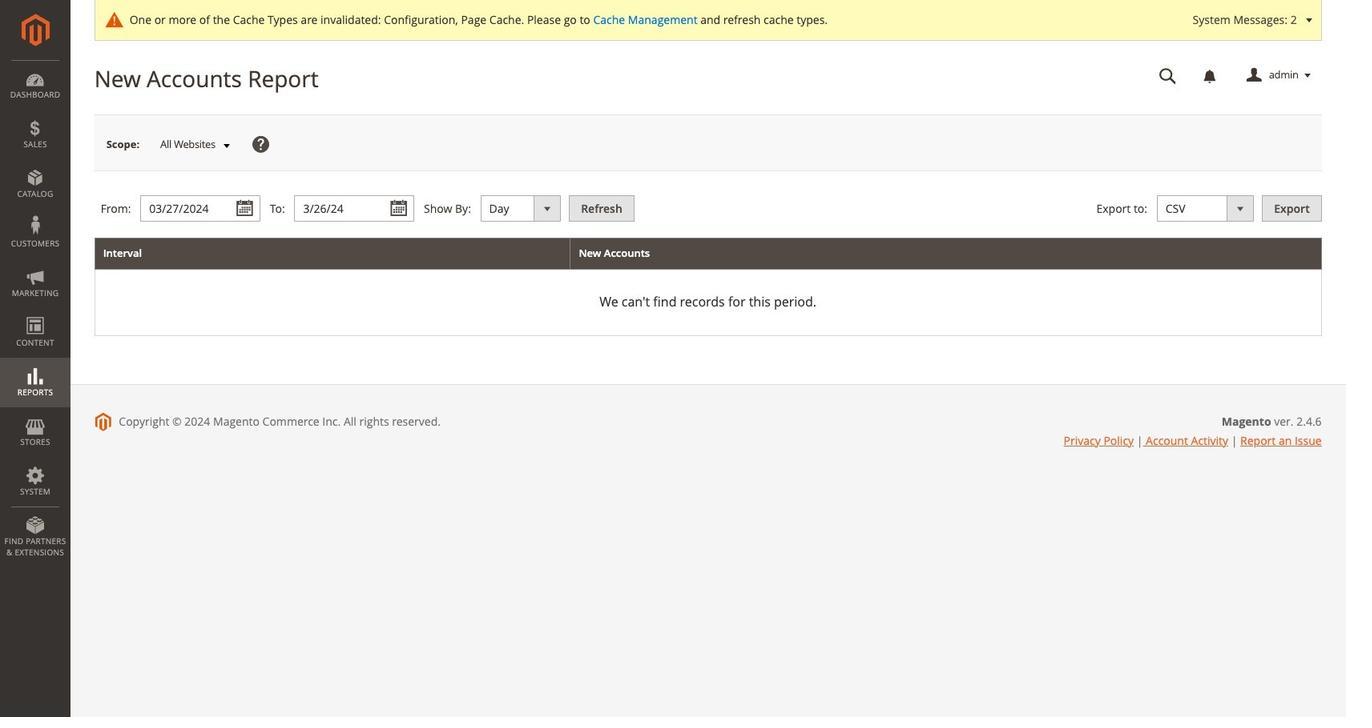 Task type: locate. For each thing, give the bounding box(es) containing it.
menu bar
[[0, 60, 71, 567]]

None text field
[[1148, 62, 1188, 90], [140, 196, 261, 222], [1148, 62, 1188, 90], [140, 196, 261, 222]]

magento admin panel image
[[21, 14, 49, 46]]

None text field
[[294, 196, 415, 222]]



